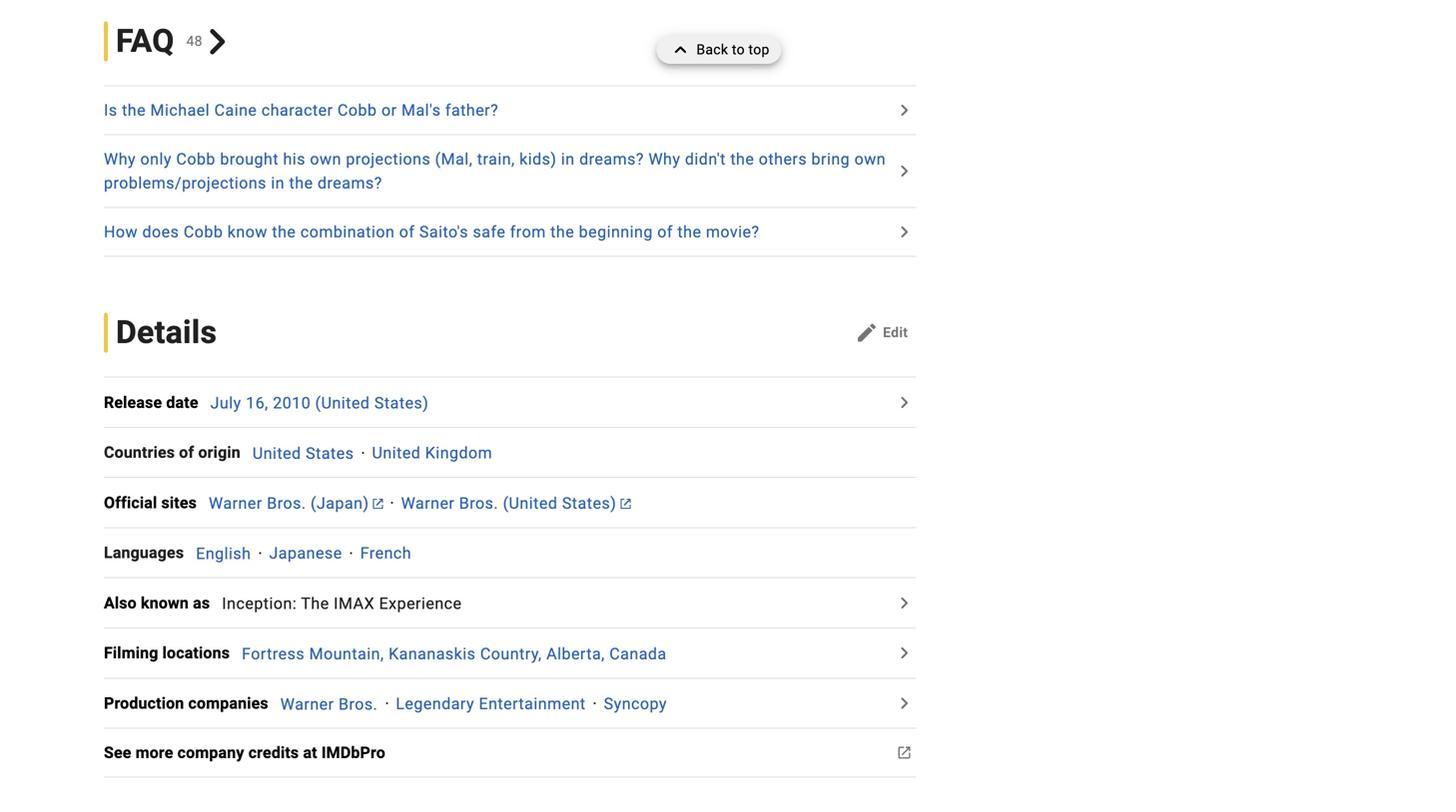 Task type: describe. For each thing, give the bounding box(es) containing it.
movie?
[[706, 223, 760, 242]]

warner bros. (japan) button
[[209, 494, 383, 513]]

see more company credits at imdbpro button
[[104, 742, 397, 766]]

or
[[381, 101, 397, 120]]

faq
[[116, 23, 174, 60]]

legendary entertainment
[[396, 695, 586, 714]]

cobb inside is the michael caine character cobb or mal's father? button
[[338, 101, 377, 120]]

didn't
[[685, 150, 726, 169]]

the
[[301, 595, 329, 614]]

back to top button
[[657, 36, 782, 64]]

the right the from
[[550, 223, 574, 242]]

expand less image
[[669, 36, 697, 64]]

date
[[166, 393, 198, 412]]

entertainment
[[479, 695, 586, 714]]

production companies button
[[104, 692, 280, 716]]

countries
[[104, 443, 175, 462]]

how
[[104, 223, 138, 242]]

countries of origin
[[104, 443, 241, 462]]

the right the didn't
[[730, 150, 754, 169]]

how does cobb know the combination of saito's safe from the beginning of the movie?
[[104, 223, 760, 242]]

official sites
[[104, 494, 197, 513]]

warner bros. (united states) button
[[401, 494, 630, 513]]

mal's
[[401, 101, 441, 120]]

the left movie?
[[678, 223, 702, 242]]

0 vertical spatial states)
[[374, 394, 429, 413]]

imax
[[334, 595, 375, 614]]

known
[[141, 594, 189, 613]]

details
[[116, 314, 217, 352]]

bros. for (united
[[459, 494, 498, 513]]

2 horizontal spatial of
[[657, 223, 673, 242]]

know
[[228, 223, 268, 242]]

sites
[[161, 494, 197, 513]]

mountain,
[[309, 645, 384, 664]]

legendary
[[396, 695, 474, 714]]

filming locations
[[104, 644, 230, 663]]

cobb for know
[[184, 223, 223, 242]]

launch inline image
[[373, 499, 383, 509]]

kids)
[[519, 150, 557, 169]]

united for united kingdom
[[372, 444, 421, 463]]

see more image for release date
[[892, 391, 916, 415]]

french
[[360, 545, 412, 564]]

brought
[[220, 150, 279, 169]]

is the michael caine character cobb or mal's father?
[[104, 101, 499, 120]]

(mal,
[[435, 150, 473, 169]]

48
[[186, 33, 203, 50]]

experience
[[379, 595, 462, 614]]

canada
[[609, 645, 667, 664]]

0 horizontal spatial (united
[[315, 394, 370, 413]]

companies
[[188, 695, 268, 714]]

filming locations button
[[104, 642, 242, 666]]

bring
[[812, 150, 850, 169]]

japanese
[[269, 545, 342, 564]]

english button
[[196, 545, 251, 564]]

problems/projections
[[104, 174, 267, 193]]

united for united states
[[253, 444, 301, 463]]

japanese button
[[269, 545, 342, 564]]

see the answer image for movie?
[[892, 220, 916, 244]]

see more company credits at imdbpro
[[104, 744, 385, 763]]

production
[[104, 695, 184, 714]]

also known as
[[104, 594, 210, 613]]

1 own from the left
[[310, 150, 341, 169]]

projections
[[346, 150, 431, 169]]

syncopy button
[[604, 695, 667, 714]]

see more image for production companies
[[892, 692, 916, 716]]

see more element
[[104, 491, 209, 515]]

caine
[[214, 101, 257, 120]]

how does cobb know the combination of saito's safe from the beginning of the movie? button
[[104, 220, 890, 244]]

others
[[759, 150, 807, 169]]

(japan)
[[311, 494, 369, 513]]

release date
[[104, 393, 198, 412]]

edit
[[883, 325, 908, 341]]

release
[[104, 393, 162, 412]]

see more image for also known as
[[892, 592, 916, 616]]

see
[[104, 744, 131, 763]]

1 horizontal spatial states)
[[562, 494, 616, 513]]

father?
[[445, 101, 499, 120]]

company
[[177, 744, 244, 763]]

safe
[[473, 223, 506, 242]]

french button
[[360, 545, 412, 564]]

official
[[104, 494, 157, 513]]

inception:
[[222, 595, 297, 614]]

fortress mountain, kananaskis country, alberta, canada
[[242, 645, 667, 664]]

syncopy
[[604, 695, 667, 714]]

chevron right inline image
[[205, 29, 230, 54]]

filming
[[104, 644, 158, 663]]

the down his
[[289, 174, 313, 193]]

also known as button
[[104, 592, 222, 616]]

july 16, 2010 (united states)
[[210, 394, 429, 413]]

only
[[140, 150, 172, 169]]

production companies
[[104, 695, 268, 714]]

fortress
[[242, 645, 305, 664]]

more
[[136, 744, 173, 763]]

2 own from the left
[[855, 150, 886, 169]]

release date button
[[104, 391, 210, 415]]

0 vertical spatial in
[[561, 150, 575, 169]]



Task type: locate. For each thing, give the bounding box(es) containing it.
own right bring
[[855, 150, 886, 169]]

1 see the answer image from the top
[[892, 99, 916, 122]]

his
[[283, 150, 306, 169]]

2 united from the left
[[372, 444, 421, 463]]

4 see more image from the top
[[892, 742, 916, 766]]

launch inline image
[[620, 499, 630, 509]]

1 horizontal spatial (united
[[503, 494, 558, 513]]

locations
[[162, 644, 230, 663]]

2 see the answer image from the top
[[892, 159, 916, 183]]

inception: the imax experience
[[222, 595, 462, 614]]

beginning
[[579, 223, 653, 242]]

combination
[[300, 223, 395, 242]]

united states button
[[253, 444, 354, 463]]

0 horizontal spatial united
[[253, 444, 301, 463]]

1 horizontal spatial of
[[399, 223, 415, 242]]

states) up united kingdom button
[[374, 394, 429, 413]]

0 vertical spatial (united
[[315, 394, 370, 413]]

cobb for brought
[[176, 150, 216, 169]]

why only cobb brought his own projections (mal, train, kids) in dreams? why didn't the others bring own problems/projections in the dreams? button
[[104, 147, 890, 195]]

0 vertical spatial cobb
[[338, 101, 377, 120]]

1 vertical spatial in
[[271, 174, 285, 193]]

languages
[[104, 544, 184, 563]]

1 vertical spatial dreams?
[[318, 174, 382, 193]]

of
[[399, 223, 415, 242], [657, 223, 673, 242], [179, 443, 194, 462]]

states)
[[374, 394, 429, 413], [562, 494, 616, 513]]

why left the didn't
[[649, 150, 681, 169]]

1 horizontal spatial why
[[649, 150, 681, 169]]

of left saito's
[[399, 223, 415, 242]]

cobb inside the 'why only cobb brought his own projections (mal, train, kids) in dreams? why didn't the others bring own problems/projections in the dreams?'
[[176, 150, 216, 169]]

1 horizontal spatial bros.
[[339, 695, 378, 714]]

train,
[[477, 150, 515, 169]]

legendary entertainment button
[[396, 695, 586, 714]]

bros. for (japan)
[[267, 494, 306, 513]]

16,
[[246, 394, 268, 413]]

edit button
[[847, 317, 916, 349]]

dreams? up beginning
[[579, 150, 644, 169]]

states
[[306, 444, 354, 463]]

does
[[142, 223, 179, 242]]

warner bros. (united states)
[[401, 494, 616, 513]]

0 horizontal spatial own
[[310, 150, 341, 169]]

warner bros.
[[280, 695, 378, 714]]

1 vertical spatial see the answer image
[[892, 159, 916, 183]]

warner
[[209, 494, 262, 513], [401, 494, 455, 513], [280, 695, 334, 714]]

of right beginning
[[657, 223, 673, 242]]

see the answer image
[[892, 99, 916, 122], [892, 159, 916, 183], [892, 220, 916, 244]]

why left "only"
[[104, 150, 136, 169]]

1 horizontal spatial warner
[[280, 695, 334, 714]]

see the answer image for the
[[892, 159, 916, 183]]

see more image
[[892, 391, 916, 415], [892, 592, 916, 616], [892, 692, 916, 716], [892, 742, 916, 766]]

from
[[510, 223, 546, 242]]

0 horizontal spatial warner
[[209, 494, 262, 513]]

0 horizontal spatial dreams?
[[318, 174, 382, 193]]

kananaskis
[[389, 645, 476, 664]]

warner up english
[[209, 494, 262, 513]]

back
[[697, 41, 728, 58]]

of left the origin
[[179, 443, 194, 462]]

united up launch inline image
[[372, 444, 421, 463]]

1 vertical spatial states)
[[562, 494, 616, 513]]

0 horizontal spatial states)
[[374, 394, 429, 413]]

cobb
[[338, 101, 377, 120], [176, 150, 216, 169], [184, 223, 223, 242]]

top
[[749, 41, 770, 58]]

bros. down united states
[[267, 494, 306, 513]]

back to top
[[697, 41, 770, 58]]

bros.
[[267, 494, 306, 513], [459, 494, 498, 513], [339, 695, 378, 714]]

(united left launch inline icon
[[503, 494, 558, 513]]

the right "know" on the left
[[272, 223, 296, 242]]

1 horizontal spatial united
[[372, 444, 421, 463]]

country,
[[480, 645, 542, 664]]

the inside is the michael caine character cobb or mal's father? button
[[122, 101, 146, 120]]

why
[[104, 150, 136, 169], [649, 150, 681, 169]]

warner for warner bros.
[[280, 695, 334, 714]]

1 vertical spatial cobb
[[176, 150, 216, 169]]

1 horizontal spatial own
[[855, 150, 886, 169]]

own
[[310, 150, 341, 169], [855, 150, 886, 169]]

warner up at
[[280, 695, 334, 714]]

as
[[193, 594, 210, 613]]

bros. down kingdom
[[459, 494, 498, 513]]

at
[[303, 744, 317, 763]]

dreams? down projections at the top of page
[[318, 174, 382, 193]]

2 why from the left
[[649, 150, 681, 169]]

states) left launch inline icon
[[562, 494, 616, 513]]

1 horizontal spatial in
[[561, 150, 575, 169]]

0 horizontal spatial bros.
[[267, 494, 306, 513]]

3 see the answer image from the top
[[892, 220, 916, 244]]

united up warner bros. (japan)
[[253, 444, 301, 463]]

cobb left or
[[338, 101, 377, 120]]

imdbpro
[[321, 744, 385, 763]]

united
[[253, 444, 301, 463], [372, 444, 421, 463]]

warner bros. (japan)
[[209, 494, 369, 513]]

(united right '2010'
[[315, 394, 370, 413]]

credits
[[248, 744, 299, 763]]

the
[[122, 101, 146, 120], [730, 150, 754, 169], [289, 174, 313, 193], [272, 223, 296, 242], [550, 223, 574, 242], [678, 223, 702, 242]]

michael
[[150, 101, 210, 120]]

0 horizontal spatial why
[[104, 150, 136, 169]]

1 horizontal spatial dreams?
[[579, 150, 644, 169]]

cobb inside how does cobb know the combination of saito's safe from the beginning of the movie? button
[[184, 223, 223, 242]]

why only cobb brought his own projections (mal, train, kids) in dreams? why didn't the others bring own problems/projections in the dreams?
[[104, 150, 886, 193]]

0 horizontal spatial of
[[179, 443, 194, 462]]

1 vertical spatial (united
[[503, 494, 558, 513]]

cobb right does
[[184, 223, 223, 242]]

july
[[210, 394, 241, 413]]

3 see more image from the top
[[892, 692, 916, 716]]

edit image
[[855, 321, 879, 345]]

july 16, 2010 (united states) button
[[210, 394, 429, 413]]

warner for warner bros. (united states)
[[401, 494, 455, 513]]

also
[[104, 594, 137, 613]]

2 vertical spatial see the answer image
[[892, 220, 916, 244]]

1 united from the left
[[253, 444, 301, 463]]

kingdom
[[425, 444, 493, 463]]

warner right launch inline image
[[401, 494, 455, 513]]

0 vertical spatial see the answer image
[[892, 99, 916, 122]]

2 see more image from the top
[[892, 592, 916, 616]]

2 vertical spatial cobb
[[184, 223, 223, 242]]

1 see more image from the top
[[892, 391, 916, 415]]

in down his
[[271, 174, 285, 193]]

to
[[732, 41, 745, 58]]

bros. up imdbpro
[[339, 695, 378, 714]]

alberta,
[[546, 645, 605, 664]]

character
[[262, 101, 333, 120]]

united kingdom button
[[372, 444, 493, 463]]

own right his
[[310, 150, 341, 169]]

2 horizontal spatial warner
[[401, 494, 455, 513]]

see more image
[[892, 642, 916, 666]]

1 why from the left
[[104, 150, 136, 169]]

0 vertical spatial dreams?
[[579, 150, 644, 169]]

2 horizontal spatial bros.
[[459, 494, 498, 513]]

warner bros. button
[[280, 695, 378, 714]]

2010
[[273, 394, 311, 413]]

saito's
[[419, 223, 468, 242]]

cobb up problems/projections in the left of the page
[[176, 150, 216, 169]]

united states
[[253, 444, 354, 463]]

united kingdom
[[372, 444, 493, 463]]

the right the is
[[122, 101, 146, 120]]

origin
[[198, 443, 241, 462]]

warner for warner bros. (japan)
[[209, 494, 262, 513]]

in right "kids)"
[[561, 150, 575, 169]]

english
[[196, 545, 251, 564]]

0 horizontal spatial in
[[271, 174, 285, 193]]



Task type: vqa. For each thing, say whether or not it's contained in the screenshot.
top
yes



